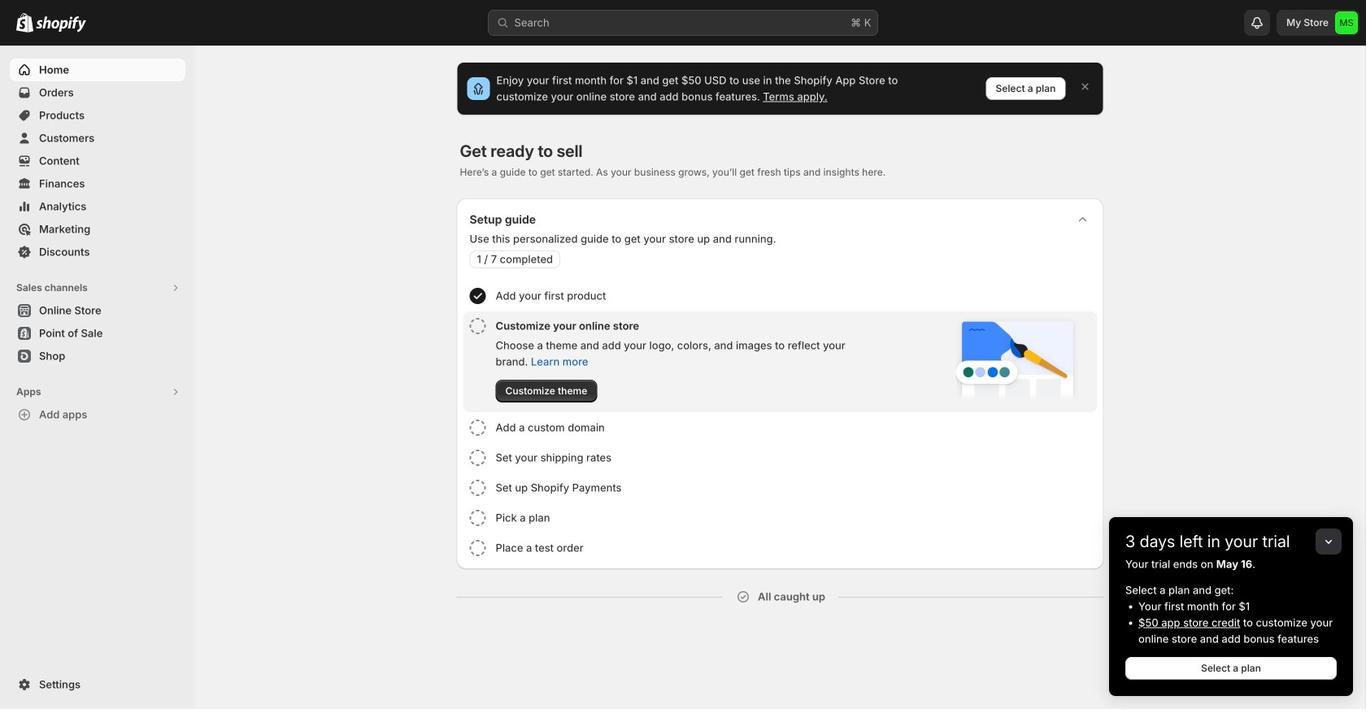 Task type: vqa. For each thing, say whether or not it's contained in the screenshot.
'setup guide' REGION
yes



Task type: describe. For each thing, give the bounding box(es) containing it.
set up shopify payments group
[[463, 473, 1097, 503]]

mark set your shipping rates as done image
[[470, 450, 486, 466]]

mark set up shopify payments as done image
[[470, 480, 486, 496]]

pick a plan group
[[463, 503, 1097, 533]]

mark place a test order as done image
[[470, 540, 486, 556]]

set your shipping rates group
[[463, 443, 1097, 472]]

my store image
[[1335, 11, 1358, 34]]

mark customize your online store as done image
[[470, 318, 486, 334]]

0 horizontal spatial shopify image
[[16, 13, 33, 32]]



Task type: locate. For each thing, give the bounding box(es) containing it.
customize your online store group
[[463, 311, 1097, 412]]

add a custom domain group
[[463, 413, 1097, 442]]

1 horizontal spatial shopify image
[[36, 16, 86, 32]]

mark add a custom domain as done image
[[470, 420, 486, 436]]

mark add your first product as not done image
[[470, 288, 486, 304]]

setup guide region
[[457, 198, 1104, 569]]

shopify image
[[16, 13, 33, 32], [36, 16, 86, 32]]

place a test order group
[[463, 533, 1097, 563]]

add your first product group
[[463, 281, 1097, 311]]

mark pick a plan as done image
[[470, 510, 486, 526]]



